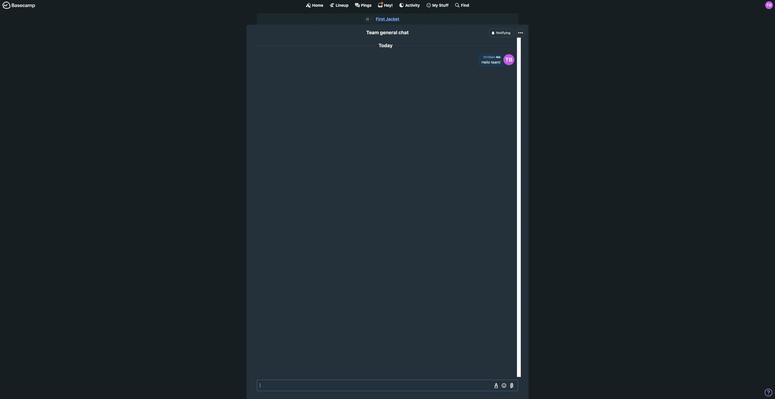 Task type: vqa. For each thing, say whether or not it's contained in the screenshot.
Track this list on the Hill Chart
no



Task type: describe. For each thing, give the bounding box(es) containing it.
hello
[[482, 60, 491, 64]]

today
[[379, 43, 393, 48]]

first jacket
[[376, 17, 400, 21]]

pings
[[361, 3, 372, 7]]

hey! button
[[378, 2, 393, 8]]

switch accounts image
[[2, 1, 35, 9]]

activity
[[406, 3, 420, 7]]

home
[[312, 3, 324, 7]]

my
[[433, 3, 439, 7]]

activity link
[[400, 3, 420, 8]]

1 vertical spatial tyler black image
[[504, 54, 515, 65]]

10:09am hello team!
[[482, 55, 501, 64]]

hey!
[[384, 3, 393, 7]]

general
[[380, 30, 398, 35]]

10:09am element
[[484, 55, 496, 59]]

find
[[462, 3, 470, 7]]



Task type: locate. For each thing, give the bounding box(es) containing it.
0 vertical spatial tyler black image
[[766, 1, 774, 9]]

0 horizontal spatial tyler black image
[[504, 54, 515, 65]]

jacket
[[386, 17, 400, 21]]

None text field
[[257, 380, 519, 392]]

my stuff
[[433, 3, 449, 7]]

chat
[[399, 30, 409, 35]]

lineup
[[336, 3, 349, 7]]

notifying
[[497, 31, 511, 35]]

home link
[[306, 3, 324, 8]]

team general chat
[[367, 30, 409, 35]]

tyler black image
[[766, 1, 774, 9], [504, 54, 515, 65]]

stuff
[[439, 3, 449, 7]]

10:09am link
[[484, 55, 496, 59]]

team
[[367, 30, 379, 35]]

lineup link
[[330, 3, 349, 8]]

team!
[[492, 60, 501, 64]]

pings button
[[355, 3, 372, 8]]

main element
[[0, 0, 776, 10]]

1 horizontal spatial tyler black image
[[766, 1, 774, 9]]

first jacket link
[[376, 17, 400, 21]]

notifying link
[[489, 29, 515, 37]]

first
[[376, 17, 385, 21]]

10:09am
[[484, 55, 496, 59]]

my stuff button
[[427, 3, 449, 8]]

find button
[[455, 3, 470, 8]]



